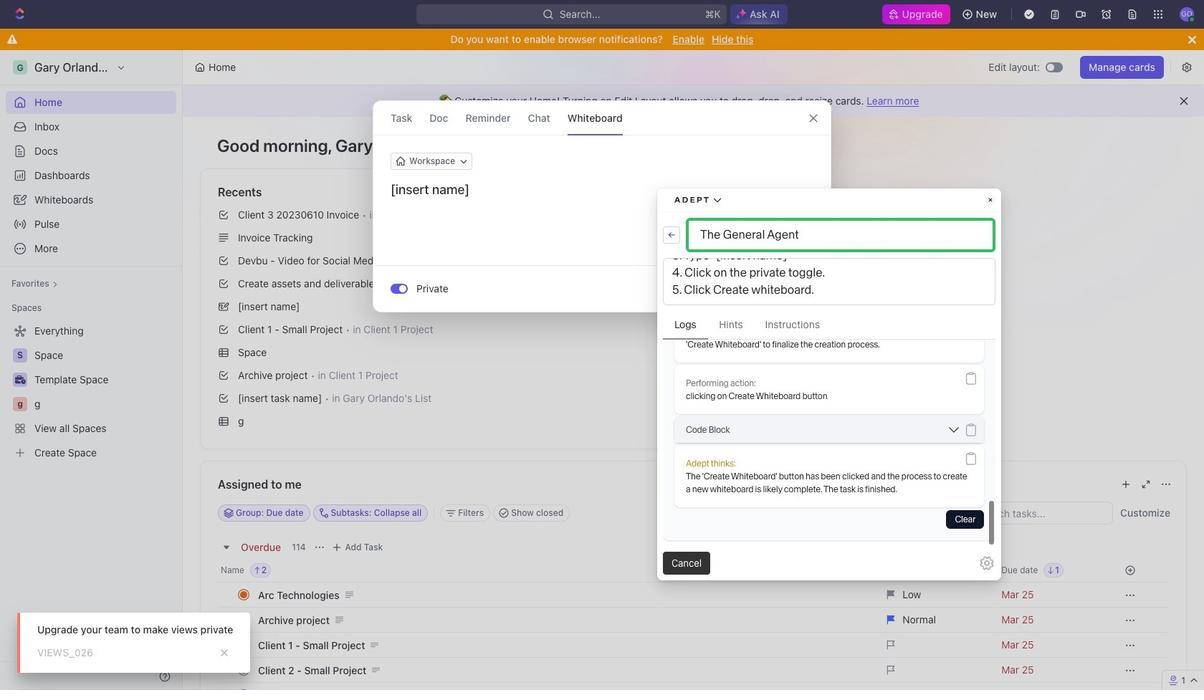 Task type: describe. For each thing, give the bounding box(es) containing it.
Name this Whiteboard... field
[[373, 181, 831, 199]]

Search tasks... text field
[[969, 502, 1113, 524]]



Task type: vqa. For each thing, say whether or not it's contained in the screenshot.
Search or run a command… text field
no



Task type: locate. For each thing, give the bounding box(es) containing it.
tree
[[6, 320, 176, 465]]

tree inside sidebar navigation
[[6, 320, 176, 465]]

sidebar navigation
[[0, 50, 183, 690]]

dialog
[[373, 100, 832, 313]]

alert
[[183, 85, 1204, 117]]



